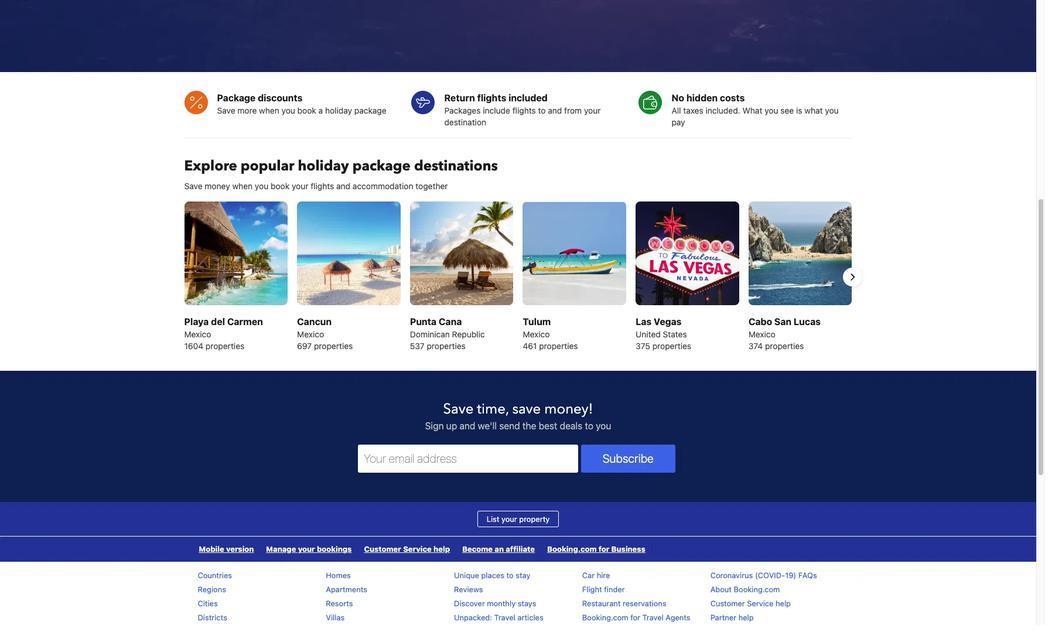 Task type: describe. For each thing, give the bounding box(es) containing it.
package inside explore popular holiday package destinations save money when you book your flights and accommodation together
[[352, 157, 411, 176]]

send
[[499, 420, 520, 431]]

affiliate
[[506, 544, 535, 553]]

book inside the package discounts save more when you book a holiday package
[[297, 106, 316, 116]]

las
[[636, 316, 652, 327]]

your inside "navigation"
[[298, 544, 315, 553]]

unpacked: travel articles link
[[454, 613, 543, 622]]

car hire link
[[582, 570, 610, 580]]

no
[[672, 93, 684, 103]]

coronavirus (covid-19) faqs link
[[710, 570, 817, 580]]

mobile
[[199, 544, 224, 553]]

next image
[[845, 270, 859, 284]]

save time, save money! sign up and we'll send the best deals to you
[[425, 399, 611, 431]]

cabo
[[749, 316, 772, 327]]

restaurant
[[582, 599, 621, 608]]

regions
[[198, 585, 226, 594]]

mexico inside playa del carmen mexico 1604 properties
[[184, 329, 211, 339]]

your right list
[[501, 514, 517, 524]]

manage
[[266, 544, 296, 553]]

customer inside the coronavirus (covid-19) faqs about booking.com customer service help partner help
[[710, 599, 745, 608]]

customer service help link for partner help
[[710, 599, 791, 608]]

countries link
[[198, 570, 232, 580]]

travel inside unique places to stay reviews discover monthly stays unpacked: travel articles
[[494, 613, 515, 622]]

car hire flight finder restaurant reservations booking.com for travel agents
[[582, 570, 690, 622]]

unpacked:
[[454, 613, 492, 622]]

booking.com inside car hire flight finder restaurant reservations booking.com for travel agents
[[582, 613, 628, 622]]

accommodation
[[353, 181, 413, 191]]

punta cana dominican republic 537 properties
[[410, 316, 485, 351]]

explore
[[184, 157, 237, 176]]

your inside return flights included packages include flights to and from your destination
[[584, 106, 601, 116]]

mexico inside cancun mexico 697 properties
[[297, 329, 324, 339]]

apartments
[[326, 585, 367, 594]]

customer inside "navigation"
[[364, 544, 401, 553]]

carmen
[[227, 316, 263, 327]]

0 vertical spatial help
[[434, 544, 450, 553]]

an
[[495, 544, 504, 553]]

partner help link
[[710, 613, 754, 622]]

restaurant reservations link
[[582, 599, 666, 608]]

properties for playa
[[206, 341, 244, 351]]

destination
[[444, 117, 486, 127]]

list your property link
[[477, 511, 559, 527]]

republic
[[452, 329, 485, 339]]

461
[[523, 341, 537, 351]]

for inside "navigation"
[[599, 544, 609, 553]]

1604
[[184, 341, 203, 351]]

coronavirus (covid-19) faqs about booking.com customer service help partner help
[[710, 570, 817, 622]]

finder
[[604, 585, 625, 594]]

bookings
[[317, 544, 352, 553]]

2 horizontal spatial help
[[776, 599, 791, 608]]

money!
[[544, 399, 593, 419]]

save inside the package discounts save more when you book a holiday package
[[217, 106, 235, 116]]

Your email address email field
[[358, 445, 578, 473]]

mobile version link
[[193, 536, 260, 562]]

homes
[[326, 570, 351, 580]]

punta
[[410, 316, 437, 327]]

more
[[237, 106, 257, 116]]

you inside the package discounts save more when you book a holiday package
[[282, 106, 295, 116]]

become an affiliate link
[[456, 536, 541, 562]]

become an affiliate
[[462, 544, 535, 553]]

travel inside car hire flight finder restaurant reservations booking.com for travel agents
[[642, 613, 664, 622]]

you inside save time, save money! sign up and we'll send the best deals to you
[[596, 420, 611, 431]]

tulum
[[523, 316, 551, 327]]

business
[[611, 544, 645, 553]]

booking.com inside the coronavirus (covid-19) faqs about booking.com customer service help partner help
[[734, 585, 780, 594]]

up
[[446, 420, 457, 431]]

697
[[297, 341, 312, 351]]

you left see
[[765, 106, 778, 116]]

booking.com for business
[[547, 544, 645, 553]]

to inside return flights included packages include flights to and from your destination
[[538, 106, 546, 116]]

you inside explore popular holiday package destinations save money when you book your flights and accommodation together
[[255, 181, 268, 191]]

from
[[564, 106, 582, 116]]

cancun mexico 697 properties
[[297, 316, 353, 351]]

about
[[710, 585, 732, 594]]

san
[[774, 316, 792, 327]]

districts link
[[198, 613, 227, 622]]

the
[[523, 420, 536, 431]]

properties for las
[[652, 341, 691, 351]]

apartments link
[[326, 585, 367, 594]]

discounts
[[258, 93, 302, 103]]

about booking.com link
[[710, 585, 780, 594]]

villas
[[326, 613, 345, 622]]

districts
[[198, 613, 227, 622]]

del
[[211, 316, 225, 327]]

united
[[636, 329, 661, 339]]

what
[[742, 106, 762, 116]]

374
[[749, 341, 763, 351]]

packages
[[444, 106, 481, 116]]

customer service help
[[364, 544, 450, 553]]

cabo san lucas mexico 374 properties
[[749, 316, 821, 351]]

taxes
[[683, 106, 703, 116]]

1 horizontal spatial help
[[738, 613, 754, 622]]

return flights included packages include flights to and from your destination
[[444, 93, 601, 127]]

manage your bookings link
[[260, 536, 358, 562]]

faqs
[[798, 570, 817, 580]]

see
[[780, 106, 794, 116]]



Task type: locate. For each thing, give the bounding box(es) containing it.
reviews link
[[454, 585, 483, 594]]

properties right '461'
[[539, 341, 578, 351]]

playa del carmen mexico 1604 properties
[[184, 316, 263, 351]]

mexico down cancun
[[297, 329, 324, 339]]

costs
[[720, 93, 745, 103]]

properties down the 'san'
[[765, 341, 804, 351]]

to left stay
[[506, 570, 514, 580]]

1 vertical spatial for
[[630, 613, 640, 622]]

when right the money
[[232, 181, 253, 191]]

sign
[[425, 420, 444, 431]]

1 horizontal spatial save
[[217, 106, 235, 116]]

become
[[462, 544, 493, 553]]

for inside car hire flight finder restaurant reservations booking.com for travel agents
[[630, 613, 640, 622]]

you
[[282, 106, 295, 116], [765, 106, 778, 116], [825, 106, 839, 116], [255, 181, 268, 191], [596, 420, 611, 431]]

2 vertical spatial booking.com
[[582, 613, 628, 622]]

explore popular holiday package destinations save money when you book your flights and accommodation together
[[184, 157, 498, 191]]

2 vertical spatial help
[[738, 613, 754, 622]]

to down included
[[538, 106, 546, 116]]

flight
[[582, 585, 602, 594]]

to inside unique places to stay reviews discover monthly stays unpacked: travel articles
[[506, 570, 514, 580]]

explore popular holiday package destinations region
[[175, 202, 861, 352]]

2 mexico from the left
[[297, 329, 324, 339]]

included.
[[706, 106, 740, 116]]

0 vertical spatial customer service help link
[[358, 536, 456, 562]]

travel down monthly
[[494, 613, 515, 622]]

1 vertical spatial flights
[[512, 106, 536, 116]]

2 horizontal spatial to
[[585, 420, 593, 431]]

save time, save money! footer
[[0, 371, 1036, 625]]

4 mexico from the left
[[749, 329, 775, 339]]

booking.com up car
[[547, 544, 597, 553]]

customer service help link for become an affiliate
[[358, 536, 456, 562]]

flights inside explore popular holiday package destinations save money when you book your flights and accommodation together
[[311, 181, 334, 191]]

cancun
[[297, 316, 332, 327]]

1 vertical spatial holiday
[[298, 157, 349, 176]]

0 vertical spatial flights
[[477, 93, 506, 103]]

booking.com down coronavirus (covid-19) faqs link
[[734, 585, 780, 594]]

cities
[[198, 599, 218, 608]]

customer service help link
[[358, 536, 456, 562], [710, 599, 791, 608]]

4 properties from the left
[[539, 341, 578, 351]]

discover
[[454, 599, 485, 608]]

included
[[509, 93, 548, 103]]

1 vertical spatial and
[[336, 181, 350, 191]]

your down popular
[[292, 181, 308, 191]]

properties inside playa del carmen mexico 1604 properties
[[206, 341, 244, 351]]

booking.com for business link
[[541, 536, 651, 562]]

help down 19)
[[776, 599, 791, 608]]

0 vertical spatial holiday
[[325, 106, 352, 116]]

3 properties from the left
[[427, 341, 466, 351]]

countries regions cities districts
[[198, 570, 232, 622]]

properties inside "tulum mexico 461 properties"
[[539, 341, 578, 351]]

is
[[796, 106, 802, 116]]

homes apartments resorts villas
[[326, 570, 367, 622]]

your right "manage"
[[298, 544, 315, 553]]

0 vertical spatial booking.com
[[547, 544, 597, 553]]

homes link
[[326, 570, 351, 580]]

help right partner
[[738, 613, 754, 622]]

0 horizontal spatial to
[[506, 570, 514, 580]]

customer
[[364, 544, 401, 553], [710, 599, 745, 608]]

holiday down a
[[298, 157, 349, 176]]

navigation
[[193, 536, 652, 562]]

1 travel from the left
[[494, 613, 515, 622]]

0 horizontal spatial customer
[[364, 544, 401, 553]]

agents
[[666, 613, 690, 622]]

for
[[599, 544, 609, 553], [630, 613, 640, 622]]

properties right 697
[[314, 341, 353, 351]]

0 horizontal spatial for
[[599, 544, 609, 553]]

mexico up 1604
[[184, 329, 211, 339]]

2 vertical spatial to
[[506, 570, 514, 580]]

0 vertical spatial book
[[297, 106, 316, 116]]

and inside save time, save money! sign up and we'll send the best deals to you
[[460, 420, 475, 431]]

0 vertical spatial for
[[599, 544, 609, 553]]

mexico
[[184, 329, 211, 339], [297, 329, 324, 339], [523, 329, 550, 339], [749, 329, 775, 339]]

pay
[[672, 117, 685, 127]]

2 vertical spatial save
[[443, 399, 474, 419]]

reservations
[[623, 599, 666, 608]]

1 horizontal spatial to
[[538, 106, 546, 116]]

stay
[[516, 570, 530, 580]]

0 vertical spatial to
[[538, 106, 546, 116]]

holiday inside the package discounts save more when you book a holiday package
[[325, 106, 352, 116]]

save up up
[[443, 399, 474, 419]]

service inside "navigation"
[[403, 544, 432, 553]]

1 vertical spatial book
[[271, 181, 289, 191]]

dominican
[[410, 329, 450, 339]]

regions link
[[198, 585, 226, 594]]

you right deals
[[596, 420, 611, 431]]

2 travel from the left
[[642, 613, 664, 622]]

when down discounts
[[259, 106, 279, 116]]

1 horizontal spatial customer
[[710, 599, 745, 608]]

mexico inside "tulum mexico 461 properties"
[[523, 329, 550, 339]]

properties inside cabo san lucas mexico 374 properties
[[765, 341, 804, 351]]

navigation containing mobile version
[[193, 536, 652, 562]]

1 horizontal spatial service
[[747, 599, 774, 608]]

no hidden costs all taxes included. what you see is what you pay
[[672, 93, 839, 127]]

travel down reservations
[[642, 613, 664, 622]]

playa
[[184, 316, 209, 327]]

1 horizontal spatial and
[[460, 420, 475, 431]]

unique
[[454, 570, 479, 580]]

0 horizontal spatial travel
[[494, 613, 515, 622]]

1 vertical spatial booking.com
[[734, 585, 780, 594]]

when inside the package discounts save more when you book a holiday package
[[259, 106, 279, 116]]

booking.com down restaurant
[[582, 613, 628, 622]]

6 properties from the left
[[765, 341, 804, 351]]

tulum mexico 461 properties
[[523, 316, 578, 351]]

1 horizontal spatial travel
[[642, 613, 664, 622]]

popular
[[241, 157, 294, 176]]

save
[[512, 399, 541, 419]]

mexico down tulum
[[523, 329, 550, 339]]

holiday right a
[[325, 106, 352, 116]]

1 horizontal spatial when
[[259, 106, 279, 116]]

version
[[226, 544, 254, 553]]

1 horizontal spatial for
[[630, 613, 640, 622]]

1 vertical spatial save
[[184, 181, 202, 191]]

you right what
[[825, 106, 839, 116]]

when
[[259, 106, 279, 116], [232, 181, 253, 191]]

holiday
[[325, 106, 352, 116], [298, 157, 349, 176]]

1 vertical spatial customer
[[710, 599, 745, 608]]

0 horizontal spatial service
[[403, 544, 432, 553]]

you down discounts
[[282, 106, 295, 116]]

0 vertical spatial when
[[259, 106, 279, 116]]

book left a
[[297, 106, 316, 116]]

properties for cabo
[[765, 341, 804, 351]]

holiday inside explore popular holiday package destinations save money when you book your flights and accommodation together
[[298, 157, 349, 176]]

discover monthly stays link
[[454, 599, 536, 608]]

properties inside las vegas united states 375 properties
[[652, 341, 691, 351]]

states
[[663, 329, 687, 339]]

a
[[318, 106, 323, 116]]

villas link
[[326, 613, 345, 622]]

hire
[[597, 570, 610, 580]]

subscribe
[[603, 452, 654, 465]]

save left the money
[[184, 181, 202, 191]]

properties down del
[[206, 341, 244, 351]]

destinations
[[414, 157, 498, 176]]

mexico inside cabo san lucas mexico 374 properties
[[749, 329, 775, 339]]

your right from
[[584, 106, 601, 116]]

package right a
[[354, 106, 386, 116]]

package
[[217, 93, 256, 103]]

1 vertical spatial service
[[747, 599, 774, 608]]

0 horizontal spatial and
[[336, 181, 350, 191]]

0 horizontal spatial flights
[[311, 181, 334, 191]]

1 horizontal spatial flights
[[477, 93, 506, 103]]

when inside explore popular holiday package destinations save money when you book your flights and accommodation together
[[232, 181, 253, 191]]

2 vertical spatial flights
[[311, 181, 334, 191]]

help left become
[[434, 544, 450, 553]]

package discounts save more when you book a holiday package
[[217, 93, 386, 116]]

for left business
[[599, 544, 609, 553]]

537
[[410, 341, 425, 351]]

0 vertical spatial save
[[217, 106, 235, 116]]

1 horizontal spatial book
[[297, 106, 316, 116]]

hidden
[[686, 93, 718, 103]]

places
[[481, 570, 504, 580]]

mobile version
[[199, 544, 254, 553]]

lucas
[[794, 316, 821, 327]]

you down popular
[[255, 181, 268, 191]]

properties down states
[[652, 341, 691, 351]]

service
[[403, 544, 432, 553], [747, 599, 774, 608]]

properties down dominican
[[427, 341, 466, 351]]

5 properties from the left
[[652, 341, 691, 351]]

for down reservations
[[630, 613, 640, 622]]

and left from
[[548, 106, 562, 116]]

0 horizontal spatial when
[[232, 181, 253, 191]]

properties inside cancun mexico 697 properties
[[314, 341, 353, 351]]

book down popular
[[271, 181, 289, 191]]

stays
[[518, 599, 536, 608]]

resorts
[[326, 599, 353, 608]]

las vegas united states 375 properties
[[636, 316, 691, 351]]

0 horizontal spatial help
[[434, 544, 450, 553]]

monthly
[[487, 599, 516, 608]]

0 vertical spatial and
[[548, 106, 562, 116]]

package up accommodation
[[352, 157, 411, 176]]

375
[[636, 341, 650, 351]]

0 vertical spatial package
[[354, 106, 386, 116]]

1 vertical spatial to
[[585, 420, 593, 431]]

1 mexico from the left
[[184, 329, 211, 339]]

1 vertical spatial package
[[352, 157, 411, 176]]

properties for punta
[[427, 341, 466, 351]]

1 horizontal spatial customer service help link
[[710, 599, 791, 608]]

1 properties from the left
[[206, 341, 244, 351]]

and inside return flights included packages include flights to and from your destination
[[548, 106, 562, 116]]

and right up
[[460, 420, 475, 431]]

manage your bookings
[[266, 544, 352, 553]]

properties inside punta cana dominican republic 537 properties
[[427, 341, 466, 351]]

your inside explore popular holiday package destinations save money when you book your flights and accommodation together
[[292, 181, 308, 191]]

(covid-
[[755, 570, 785, 580]]

2 properties from the left
[[314, 341, 353, 351]]

0 vertical spatial customer
[[364, 544, 401, 553]]

book inside explore popular holiday package destinations save money when you book your flights and accommodation together
[[271, 181, 289, 191]]

countries
[[198, 570, 232, 580]]

0 horizontal spatial book
[[271, 181, 289, 191]]

3 mexico from the left
[[523, 329, 550, 339]]

0 horizontal spatial customer service help link
[[358, 536, 456, 562]]

articles
[[517, 613, 543, 622]]

0 horizontal spatial save
[[184, 181, 202, 191]]

0 vertical spatial service
[[403, 544, 432, 553]]

2 horizontal spatial flights
[[512, 106, 536, 116]]

package inside the package discounts save more when you book a holiday package
[[354, 106, 386, 116]]

save down package
[[217, 106, 235, 116]]

customer up partner
[[710, 599, 745, 608]]

save inside explore popular holiday package destinations save money when you book your flights and accommodation together
[[184, 181, 202, 191]]

book
[[297, 106, 316, 116], [271, 181, 289, 191]]

unique places to stay link
[[454, 570, 530, 580]]

1 vertical spatial help
[[776, 599, 791, 608]]

1 vertical spatial customer service help link
[[710, 599, 791, 608]]

what
[[804, 106, 823, 116]]

2 vertical spatial and
[[460, 420, 475, 431]]

and inside explore popular holiday package destinations save money when you book your flights and accommodation together
[[336, 181, 350, 191]]

2 horizontal spatial save
[[443, 399, 474, 419]]

navigation inside save time, save money! footer
[[193, 536, 652, 562]]

2 horizontal spatial and
[[548, 106, 562, 116]]

vegas
[[654, 316, 682, 327]]

service inside the coronavirus (covid-19) faqs about booking.com customer service help partner help
[[747, 599, 774, 608]]

partner
[[710, 613, 736, 622]]

flight finder link
[[582, 585, 625, 594]]

money
[[205, 181, 230, 191]]

to inside save time, save money! sign up and we'll send the best deals to you
[[585, 420, 593, 431]]

and left accommodation
[[336, 181, 350, 191]]

to right deals
[[585, 420, 593, 431]]

save inside save time, save money! sign up and we'll send the best deals to you
[[443, 399, 474, 419]]

mexico down cabo
[[749, 329, 775, 339]]

subscribe button
[[581, 445, 675, 473]]

list
[[487, 514, 499, 524]]

customer right bookings
[[364, 544, 401, 553]]

1 vertical spatial when
[[232, 181, 253, 191]]

coronavirus
[[710, 570, 753, 580]]



Task type: vqa. For each thing, say whether or not it's contained in the screenshot.


